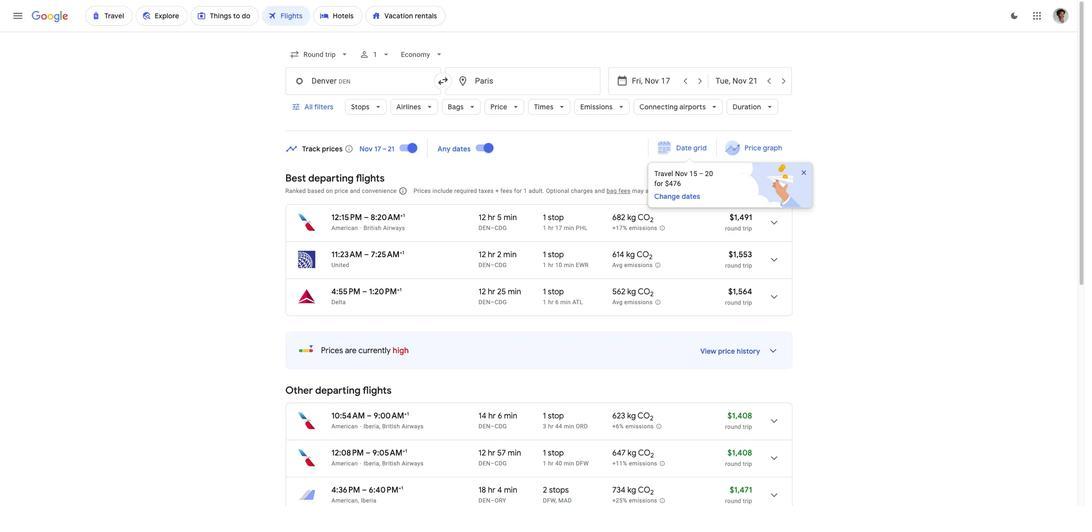 Task type: locate. For each thing, give the bounding box(es) containing it.
5 cdg from the top
[[495, 461, 507, 468]]

None field
[[286, 46, 354, 63], [397, 46, 448, 63], [286, 46, 354, 63], [397, 46, 448, 63]]

passenger
[[664, 188, 693, 195]]

+ inside 11:23 am – 7:25 am + 1
[[400, 250, 403, 256]]

2 vertical spatial american
[[332, 461, 358, 468]]

by:
[[767, 186, 777, 195]]

flight details. leaves denver international airport at 4:36 pm on friday, november 17 and arrives at paris-orly airport at 6:40 pm on saturday, november 18. image
[[763, 484, 786, 507]]

– inside 12 hr 5 min den – cdg
[[491, 225, 495, 232]]

cdg down '5' at the left
[[495, 225, 507, 232]]

departing
[[309, 172, 354, 185], [315, 385, 361, 397]]

round down $1,471
[[726, 498, 742, 505]]

3 american from the top
[[332, 461, 358, 468]]

price inside popup button
[[491, 103, 508, 111]]

total duration 12 hr 2 min. element
[[479, 250, 543, 262]]

1 horizontal spatial dfw
[[576, 461, 589, 468]]

2 american from the top
[[332, 424, 358, 430]]

trip inside $1,471 round trip
[[743, 498, 753, 505]]

co for 647
[[639, 449, 651, 459]]

2 inside 734 kg co 2
[[651, 489, 654, 497]]

Arrival time: 7:25 AM on  Saturday, November 18. text field
[[371, 250, 405, 260]]

bag fees button
[[607, 188, 631, 195]]

$1,408 for 647
[[728, 449, 753, 459]]

1 horizontal spatial nov
[[676, 170, 688, 178]]

1 vertical spatial departing
[[315, 385, 361, 397]]

layover (1 of 1) is a 1 hr 17 min layover at philadelphia international airport in philadelphia. element
[[543, 224, 608, 232]]

british down 12:15 pm – 8:20 am + 1
[[364, 225, 382, 232]]

562 kg co 2
[[613, 287, 654, 299]]

1 vertical spatial $1,408 round trip
[[726, 449, 753, 468]]

round for 647
[[726, 461, 742, 468]]

682 kg co 2
[[613, 213, 654, 224]]

date grid button
[[651, 139, 715, 157]]

layover (1 of 1) is a 1 hr 6 min layover at hartsfield-jackson atlanta international airport in atlanta. element
[[543, 299, 608, 307]]

$1,491
[[730, 213, 753, 223]]

1 stop from the top
[[548, 213, 564, 223]]

4 1 stop flight. element from the top
[[543, 412, 564, 423]]

adult.
[[529, 188, 545, 195]]

–
[[364, 213, 369, 223], [491, 225, 495, 232], [364, 250, 369, 260], [491, 262, 495, 269], [362, 287, 367, 297], [491, 299, 495, 306], [367, 412, 372, 422], [491, 424, 495, 430], [366, 449, 371, 459], [491, 461, 495, 468], [362, 486, 367, 496], [491, 498, 495, 505]]

stop inside 1 stop 1 hr 6 min atl
[[548, 287, 564, 297]]

12 down 12 hr 5 min den – cdg at top left
[[479, 250, 486, 260]]

0 vertical spatial avg
[[613, 262, 623, 269]]

0 vertical spatial dfw
[[576, 461, 589, 468]]

assistance
[[695, 188, 725, 195]]

american for 10:54 am
[[332, 424, 358, 430]]

dates
[[453, 144, 471, 153], [682, 192, 701, 201]]

4 12 from the top
[[479, 449, 486, 459]]

leaves denver international airport at 4:36 pm on friday, november 17 and arrives at paris-orly airport at 6:40 pm on saturday, november 18. element
[[332, 485, 403, 496]]

hr down 12 hr 5 min den – cdg at top left
[[488, 250, 496, 260]]

co inside the '562 kg co 2'
[[638, 287, 651, 297]]

1 inside popup button
[[373, 51, 377, 58]]

dfw down 2 stops flight. element
[[543, 498, 556, 505]]

1 stop flight. element
[[543, 213, 564, 224], [543, 250, 564, 262], [543, 287, 564, 299], [543, 412, 564, 423], [543, 449, 564, 460]]

co for 562
[[638, 287, 651, 297]]

4 trip from the top
[[743, 424, 753, 431]]

2 stops dfw , mad
[[543, 486, 572, 505]]

12 inside 12 hr 25 min den – cdg
[[479, 287, 486, 297]]

1 vertical spatial avg
[[613, 299, 623, 306]]

graph
[[764, 144, 783, 153]]

iberia, british airways down arrival time: 9:05 am on  saturday, november 18. text box at the left of page
[[364, 461, 424, 468]]

+11%
[[613, 461, 628, 468]]

– down total duration 12 hr 57 min. element at the bottom of the page
[[491, 461, 495, 468]]

total duration 12 hr 57 min. element
[[479, 449, 543, 460]]

2 iberia, british airways from the top
[[364, 461, 424, 468]]

den inside 12 hr 2 min den – cdg
[[479, 262, 491, 269]]

12:08 pm – 9:05 am + 1
[[332, 448, 407, 459]]

iberia,
[[364, 424, 381, 430], [364, 461, 381, 468]]

british down 9:00 am
[[382, 424, 400, 430]]

price button
[[485, 95, 524, 119]]

iberia, for 9:05 am
[[364, 461, 381, 468]]

co inside 682 kg co 2
[[638, 213, 651, 223]]

0 vertical spatial price
[[491, 103, 508, 111]]

round inside $1,471 round trip
[[726, 498, 742, 505]]

trip down $1,564
[[743, 300, 753, 307]]

0 vertical spatial price
[[335, 188, 349, 195]]

united
[[332, 262, 350, 269]]

prices right the learn more about ranking image
[[414, 188, 431, 195]]

562
[[613, 287, 626, 297]]

american down 12:15 pm
[[332, 225, 358, 232]]

prices include required taxes + fees for 1 adult. optional charges and bag fees may apply. passenger assistance
[[414, 188, 725, 195]]

emissions down the '562 kg co 2'
[[625, 299, 653, 306]]

iberia, for 9:00 am
[[364, 424, 381, 430]]

+ for 7:25 am
[[400, 250, 403, 256]]

stop inside 1 stop 1 hr 40 min dfw
[[548, 449, 564, 459]]

round inside $1,553 round trip
[[726, 263, 742, 269]]

0 vertical spatial departing
[[309, 172, 354, 185]]

kg for 647
[[628, 449, 637, 459]]

12 for 12 hr 2 min
[[479, 250, 486, 260]]

cdg down 25
[[495, 299, 507, 306]]

5 trip from the top
[[743, 461, 753, 468]]

min right '5' at the left
[[504, 213, 517, 223]]

0 vertical spatial flights
[[356, 172, 385, 185]]

$1,408 round trip for 647
[[726, 449, 753, 468]]

1 $1,408 from the top
[[728, 412, 753, 422]]

– left 8:20 am
[[364, 213, 369, 223]]

3 round from the top
[[726, 300, 742, 307]]

stop up 44
[[548, 412, 564, 422]]

min inside 1 stop 1 hr 10 min ewr
[[564, 262, 575, 269]]

– down total duration 12 hr 5 min. element at the top of page
[[491, 225, 495, 232]]

cdg for 57
[[495, 461, 507, 468]]

iberia, down leaves denver international airport at 10:54 am on friday, november 17 and arrives at paris charles de gaulle airport at 9:00 am on saturday, november 18. element
[[364, 424, 381, 430]]

cdg for 5
[[495, 225, 507, 232]]

flight details. leaves denver international airport at 12:15 pm on friday, november 17 and arrives at paris charles de gaulle airport at 8:20 am on saturday, november 18. image
[[763, 211, 786, 235]]

1 horizontal spatial 6
[[556, 299, 559, 306]]

2 $1,408 from the top
[[728, 449, 753, 459]]

1 stop 1 hr 17 min phl
[[543, 213, 588, 232]]

dfw right 40
[[576, 461, 589, 468]]

den down total duration 12 hr 2 min. element
[[479, 262, 491, 269]]

change appearance image
[[1003, 4, 1027, 28]]

min right 10
[[564, 262, 575, 269]]

den inside 12 hr 57 min den – cdg
[[479, 461, 491, 468]]

1 vertical spatial nov
[[676, 170, 688, 178]]

price right on
[[335, 188, 349, 195]]

cdg down 57
[[495, 461, 507, 468]]

6:40 pm
[[369, 486, 399, 496]]

12 inside 12 hr 57 min den – cdg
[[479, 449, 486, 459]]

hr
[[488, 213, 496, 223], [548, 225, 554, 232], [488, 250, 496, 260], [548, 262, 554, 269], [488, 287, 496, 297], [548, 299, 554, 306], [489, 412, 496, 422], [548, 424, 554, 430], [488, 449, 496, 459], [548, 461, 554, 468], [488, 486, 496, 496]]

emissions for 734
[[629, 498, 658, 505]]

charges
[[571, 188, 593, 195]]

round inside '$1,564 round trip'
[[726, 300, 742, 307]]

57
[[498, 449, 506, 459]]

for down travel
[[655, 180, 664, 188]]

co up the +11% emissions at the bottom of page
[[639, 449, 651, 459]]

0 horizontal spatial dfw
[[543, 498, 556, 505]]

close image
[[800, 169, 808, 177]]

12 for 12 hr 57 min
[[479, 449, 486, 459]]

hr left '5' at the left
[[488, 213, 496, 223]]

stop for 12 hr 25 min
[[548, 287, 564, 297]]

4:55 pm
[[332, 287, 361, 297]]

4 stop from the top
[[548, 412, 564, 422]]

Return text field
[[716, 68, 762, 95]]

3 stop from the top
[[548, 287, 564, 297]]

kg up +6% emissions at the right bottom of the page
[[628, 412, 636, 422]]

min down 12 hr 5 min den – cdg at top left
[[504, 250, 517, 260]]

kg inside 734 kg co 2
[[628, 486, 637, 496]]

2 avg emissions from the top
[[613, 299, 653, 306]]

kg for 562
[[628, 287, 637, 297]]

den down total duration 12 hr 5 min. element at the top of page
[[479, 225, 491, 232]]

1 12 from the top
[[479, 213, 486, 223]]

2 inside 682 kg co 2
[[651, 216, 654, 224]]

den for 12 hr 25 min
[[479, 299, 491, 306]]

2 $1,408 round trip from the top
[[726, 449, 753, 468]]

1 iberia, british airways from the top
[[364, 424, 424, 430]]

airlines
[[397, 103, 421, 111]]

hr left 40
[[548, 461, 554, 468]]

den down 14
[[479, 424, 491, 430]]

best departing flights
[[286, 172, 385, 185]]

price for price graph
[[745, 144, 762, 153]]

kg right 614
[[627, 250, 635, 260]]

den down '18'
[[479, 498, 491, 505]]

round for 682
[[726, 225, 742, 232]]

None search field
[[286, 43, 793, 131]]

co inside 614 kg co 2
[[637, 250, 649, 260]]

– inside the 18 hr 4 min den – ory
[[491, 498, 495, 505]]

1 $1,408 round trip from the top
[[726, 412, 753, 431]]

dates inside travel nov 15 – 20 for $476 change dates
[[682, 192, 701, 201]]

are
[[345, 346, 357, 356]]

1 vertical spatial flights
[[363, 385, 392, 397]]

required
[[455, 188, 477, 195]]

avg down 562
[[613, 299, 623, 306]]

min inside the 18 hr 4 min den – ory
[[504, 486, 518, 496]]

2 stop from the top
[[548, 250, 564, 260]]

1 horizontal spatial price
[[745, 144, 762, 153]]

min right 14
[[504, 412, 518, 422]]

hr right 14
[[489, 412, 496, 422]]

+ inside the 4:55 pm – 1:20 pm + 1
[[397, 287, 400, 293]]

airways down arrival time: 8:20 am on  saturday, november 18. text field
[[383, 225, 405, 232]]

price
[[491, 103, 508, 111], [745, 144, 762, 153]]

round down $1,553 text box
[[726, 263, 742, 269]]

stop
[[548, 213, 564, 223], [548, 250, 564, 260], [548, 287, 564, 297], [548, 412, 564, 422], [548, 449, 564, 459]]

1 vertical spatial dates
[[682, 192, 701, 201]]

1 horizontal spatial for
[[655, 180, 664, 188]]

+ for 9:00 am
[[404, 411, 407, 418]]

$1,408
[[728, 412, 753, 422], [728, 449, 753, 459]]

trip inside $1,491 round trip
[[743, 225, 753, 232]]

2 stops flight. element
[[543, 486, 569, 497]]

for left adult.
[[514, 188, 522, 195]]

1 round from the top
[[726, 225, 742, 232]]

Departure time: 12:08 PM. text field
[[332, 449, 364, 459]]

1 vertical spatial airways
[[402, 424, 424, 430]]

$1,408 for 623
[[728, 412, 753, 422]]

2 up +17% emissions
[[651, 216, 654, 224]]

stop for 14 hr 6 min
[[548, 412, 564, 422]]

2 down 12 hr 5 min den – cdg at top left
[[498, 250, 502, 260]]

2 inside the 623 kg co 2
[[650, 415, 654, 423]]

cdg down total duration 12 hr 2 min. element
[[495, 262, 507, 269]]

1 vertical spatial american
[[332, 424, 358, 430]]

+ for 8:20 am
[[401, 213, 403, 219]]

1 horizontal spatial dates
[[682, 192, 701, 201]]

co up +25% emissions
[[638, 486, 651, 496]]

hr left 10
[[548, 262, 554, 269]]

6 trip from the top
[[743, 498, 753, 505]]

min inside 12 hr 57 min den – cdg
[[508, 449, 521, 459]]

– left 7:25 am
[[364, 250, 369, 260]]

connecting airports
[[640, 103, 706, 111]]

optional
[[546, 188, 570, 195]]

1 vertical spatial dfw
[[543, 498, 556, 505]]

ord
[[576, 424, 588, 430]]

den inside 12 hr 25 min den – cdg
[[479, 299, 491, 306]]

12 for 12 hr 5 min
[[479, 213, 486, 223]]

layover (1 of 2) is a 2 hr 28 min layover at dallas/fort worth international airport in dallas. layover (2 of 2) is a 2 hr layover at adolfo suárez madrid–barajas airport in madrid. element
[[543, 497, 608, 505]]

1 vertical spatial iberia,
[[364, 461, 381, 468]]

learn more about ranking image
[[399, 187, 408, 196]]

round inside $1,491 round trip
[[726, 225, 742, 232]]

kg up +25% emissions
[[628, 486, 637, 496]]

round down $1,564
[[726, 300, 742, 307]]

2 for 734
[[651, 489, 654, 497]]

duration
[[733, 103, 762, 111]]

0 horizontal spatial nov
[[360, 144, 373, 153]]

and left bag
[[595, 188, 605, 195]]

1 stop 1 hr 10 min ewr
[[543, 250, 589, 269]]

647
[[613, 449, 626, 459]]

1 stop flight. element up 40
[[543, 449, 564, 460]]

12 left 25
[[479, 287, 486, 297]]

american down 10:54 am
[[332, 424, 358, 430]]

– down total duration 12 hr 2 min. element
[[491, 262, 495, 269]]

kg for 682
[[628, 213, 636, 223]]

4 cdg from the top
[[495, 424, 507, 430]]

1 stop flight. element for 12 hr 25 min
[[543, 287, 564, 299]]

price graph button
[[719, 139, 791, 157]]

kg inside 614 kg co 2
[[627, 250, 635, 260]]

2 vertical spatial airways
[[402, 461, 424, 468]]

0 horizontal spatial fees
[[501, 188, 513, 195]]

0 horizontal spatial dates
[[453, 144, 471, 153]]

– left 9:00 am
[[367, 412, 372, 422]]

cdg inside 12 hr 5 min den – cdg
[[495, 225, 507, 232]]

+ for 6:40 pm
[[399, 485, 401, 492]]

sort by: button
[[747, 182, 793, 200]]

round down 1408 us dollars text box
[[726, 424, 742, 431]]

airways down arrival time: 9:05 am on  saturday, november 18. text box at the left of page
[[402, 461, 424, 468]]

sort by:
[[751, 186, 777, 195]]

any dates
[[438, 144, 471, 153]]

+ inside "12:08 pm – 9:05 am + 1"
[[403, 448, 405, 455]]

0 vertical spatial dates
[[453, 144, 471, 153]]

prices
[[414, 188, 431, 195], [321, 346, 343, 356]]

0 horizontal spatial for
[[514, 188, 522, 195]]

min left atl
[[561, 299, 571, 306]]

co inside the 623 kg co 2
[[638, 412, 650, 422]]

trip for 614
[[743, 263, 753, 269]]

1 fees from the left
[[501, 188, 513, 195]]

all filters
[[304, 103, 333, 111]]

min right 57
[[508, 449, 521, 459]]

trip inside $1,553 round trip
[[743, 263, 753, 269]]

– inside "12:08 pm – 9:05 am + 1"
[[366, 449, 371, 459]]

hr inside 1 stop 3 hr 44 min ord
[[548, 424, 554, 430]]

2 iberia, from the top
[[364, 461, 381, 468]]

nov
[[360, 144, 373, 153], [676, 170, 688, 178]]

– down 'total duration 18 hr 4 min.' element
[[491, 498, 495, 505]]

avg emissions for 614
[[613, 262, 653, 269]]

none text field inside search box
[[286, 67, 441, 95]]

1 1 stop flight. element from the top
[[543, 213, 564, 224]]

+
[[496, 188, 499, 195], [401, 213, 403, 219], [400, 250, 403, 256], [397, 287, 400, 293], [404, 411, 407, 418], [403, 448, 405, 455], [399, 485, 401, 492]]

+25% emissions
[[613, 498, 658, 505]]

american for 12:15 pm
[[332, 225, 358, 232]]

cdg inside 14 hr 6 min den – cdg
[[495, 424, 507, 430]]

trip down $1,471
[[743, 498, 753, 505]]

hr inside 1 stop 1 hr 40 min dfw
[[548, 461, 554, 468]]

cdg inside 12 hr 25 min den – cdg
[[495, 299, 507, 306]]

2 up +6% emissions at the right bottom of the page
[[650, 415, 654, 423]]

co inside 734 kg co 2
[[638, 486, 651, 496]]

and
[[350, 188, 361, 195], [595, 188, 605, 195]]

2 trip from the top
[[743, 263, 753, 269]]

trip down $1,553 text box
[[743, 263, 753, 269]]

prices left are at the bottom
[[321, 346, 343, 356]]

stop inside 1 stop 1 hr 10 min ewr
[[548, 250, 564, 260]]

$1,408 left flight details. leaves denver international airport at 10:54 am on friday, november 17 and arrives at paris charles de gaulle airport at 9:00 am on saturday, november 18. image
[[728, 412, 753, 422]]

trip inside '$1,564 round trip'
[[743, 300, 753, 307]]

2 avg from the top
[[613, 299, 623, 306]]

12:15 pm
[[332, 213, 362, 223]]

1 stop 1 hr 40 min dfw
[[543, 449, 589, 468]]

6 round from the top
[[726, 498, 742, 505]]

4 round from the top
[[726, 424, 742, 431]]

kg right 562
[[628, 287, 637, 297]]

2 inside the '562 kg co 2'
[[651, 290, 654, 299]]

1 vertical spatial avg emissions
[[613, 299, 653, 306]]

2 inside 647 kg co 2
[[651, 452, 654, 460]]

+ inside 4:36 pm – 6:40 pm + 1
[[399, 485, 401, 492]]

flights up convenience
[[356, 172, 385, 185]]

1 inside 10:54 am – 9:00 am + 1
[[407, 411, 409, 418]]

1 inside 11:23 am – 7:25 am + 1
[[403, 250, 405, 256]]

5 den from the top
[[479, 461, 491, 468]]

leaves denver international airport at 10:54 am on friday, november 17 and arrives at paris charles de gaulle airport at 9:00 am on saturday, november 18. element
[[332, 411, 409, 422]]

$1,408 round trip up $1,471
[[726, 449, 753, 468]]

0 vertical spatial avg emissions
[[613, 262, 653, 269]]

734
[[613, 486, 626, 496]]

1 vertical spatial iberia, british airways
[[364, 461, 424, 468]]

stop up 17
[[548, 213, 564, 223]]

leaves denver international airport at 11:23 am on friday, november 17 and arrives at paris charles de gaulle airport at 7:25 am on saturday, november 18. element
[[332, 250, 405, 260]]

min right 25
[[508, 287, 522, 297]]

cdg for 6
[[495, 424, 507, 430]]

nov inside travel nov 15 – 20 for $476 change dates
[[676, 170, 688, 178]]

0 vertical spatial british
[[364, 225, 382, 232]]

12 inside 12 hr 2 min den – cdg
[[479, 250, 486, 260]]

departing for other
[[315, 385, 361, 397]]

+ inside 10:54 am – 9:00 am + 1
[[404, 411, 407, 418]]

1 horizontal spatial price
[[719, 347, 736, 356]]

learn more about tracked prices image
[[345, 144, 354, 153]]

price inside 'button'
[[745, 144, 762, 153]]

1 trip from the top
[[743, 225, 753, 232]]

5 stop from the top
[[548, 449, 564, 459]]

layover (1 of 1) is a 1 hr 10 min layover at newark liberty international airport in newark. element
[[543, 262, 608, 269]]

round for 734
[[726, 498, 742, 505]]

stop inside 1 stop 1 hr 17 min phl
[[548, 213, 564, 223]]

all filters button
[[286, 95, 341, 119]]

min inside 1 stop 1 hr 6 min atl
[[561, 299, 571, 306]]

12
[[479, 213, 486, 223], [479, 250, 486, 260], [479, 287, 486, 297], [479, 449, 486, 459]]

iberia, british airways for 9:05 am
[[364, 461, 424, 468]]

iberia, british airways down arrival time: 9:00 am on  saturday, november 18. text box
[[364, 424, 424, 430]]

6 left atl
[[556, 299, 559, 306]]

2 den from the top
[[479, 262, 491, 269]]

0 vertical spatial $1,408 round trip
[[726, 412, 753, 431]]

0 vertical spatial iberia,
[[364, 424, 381, 430]]

hr inside 12 hr 5 min den – cdg
[[488, 213, 496, 223]]

price graph
[[745, 144, 783, 153]]

cdg for 2
[[495, 262, 507, 269]]

Departure time: 10:54 AM. text field
[[332, 412, 365, 422]]

layover (1 of 1) is a 3 hr 44 min layover at o'hare international airport in chicago. element
[[543, 423, 608, 431]]

emissions for 562
[[625, 299, 653, 306]]

734 kg co 2
[[613, 486, 654, 497]]

1 stop 1 hr 6 min atl
[[543, 287, 583, 306]]

min inside 14 hr 6 min den – cdg
[[504, 412, 518, 422]]

travel
[[655, 170, 674, 178]]

1 horizontal spatial and
[[595, 188, 605, 195]]

kg up +17% emissions
[[628, 213, 636, 223]]

travel nov 15 – 20 for $476 change dates
[[655, 170, 714, 201]]

1 vertical spatial prices
[[321, 346, 343, 356]]

iberia, british airways
[[364, 424, 424, 430], [364, 461, 424, 468]]

14 hr 6 min den – cdg
[[479, 412, 518, 430]]

hr inside 1 stop 1 hr 17 min phl
[[548, 225, 554, 232]]

0 vertical spatial american
[[332, 225, 358, 232]]

0 horizontal spatial prices
[[321, 346, 343, 356]]

den inside the 18 hr 4 min den – ory
[[479, 498, 491, 505]]

2 left stops
[[543, 486, 548, 496]]

1 stop flight. element for 12 hr 2 min
[[543, 250, 564, 262]]

1 stop flight. element down 10
[[543, 287, 564, 299]]

1 avg emissions from the top
[[613, 262, 653, 269]]

price left graph
[[745, 144, 762, 153]]

stop up 40
[[548, 449, 564, 459]]

2 round from the top
[[726, 263, 742, 269]]

trip
[[743, 225, 753, 232], [743, 263, 753, 269], [743, 300, 753, 307], [743, 424, 753, 431], [743, 461, 753, 468], [743, 498, 753, 505]]

4:36 pm – 6:40 pm + 1
[[332, 485, 403, 496]]

0 vertical spatial nov
[[360, 144, 373, 153]]

round
[[726, 225, 742, 232], [726, 263, 742, 269], [726, 300, 742, 307], [726, 424, 742, 431], [726, 461, 742, 468], [726, 498, 742, 505]]

dfw inside 2 stops dfw , mad
[[543, 498, 556, 505]]

0 vertical spatial 6
[[556, 299, 559, 306]]

– up iberia
[[362, 486, 367, 496]]

3 12 from the top
[[479, 287, 486, 297]]

2 inside 614 kg co 2
[[649, 253, 653, 262]]

Arrival time: 9:05 AM on  Saturday, November 18. text field
[[373, 448, 407, 459]]

kg for 734
[[628, 486, 637, 496]]

None text field
[[445, 67, 601, 95]]

price right bags popup button
[[491, 103, 508, 111]]

+ inside 12:15 pm – 8:20 am + 1
[[401, 213, 403, 219]]

stop inside 1 stop 3 hr 44 min ord
[[548, 412, 564, 422]]

12 hr 5 min den – cdg
[[479, 213, 517, 232]]

1 iberia, from the top
[[364, 424, 381, 430]]

1 cdg from the top
[[495, 225, 507, 232]]

emissions down 614 kg co 2
[[625, 262, 653, 269]]

11:23 am
[[332, 250, 362, 260]]

cdg inside 12 hr 57 min den – cdg
[[495, 461, 507, 468]]

1 avg from the top
[[613, 262, 623, 269]]

airways for 9:05 am
[[402, 461, 424, 468]]

0 vertical spatial iberia, british airways
[[364, 424, 424, 430]]

hr inside 12 hr 25 min den – cdg
[[488, 287, 496, 297]]

1 vertical spatial 6
[[498, 412, 503, 422]]

1 vertical spatial price
[[745, 144, 762, 153]]

– inside 4:36 pm – 6:40 pm + 1
[[362, 486, 367, 496]]

kg inside the 623 kg co 2
[[628, 412, 636, 422]]

4:36 pm
[[332, 486, 360, 496]]

1 stop flight. element up 44
[[543, 412, 564, 423]]

2 cdg from the top
[[495, 262, 507, 269]]

1 den from the top
[[479, 225, 491, 232]]

hr left 4
[[488, 486, 496, 496]]

– inside 12 hr 2 min den – cdg
[[491, 262, 495, 269]]

12 inside 12 hr 5 min den – cdg
[[479, 213, 486, 223]]

kg up the +11% emissions at the bottom of page
[[628, 449, 637, 459]]

hr inside 12 hr 57 min den – cdg
[[488, 449, 496, 459]]

1 stop flight. element for 14 hr 6 min
[[543, 412, 564, 423]]

min inside 12 hr 25 min den – cdg
[[508, 287, 522, 297]]

0 vertical spatial prices
[[414, 188, 431, 195]]

hr right 3
[[548, 424, 554, 430]]

None text field
[[286, 67, 441, 95]]

flights up leaves denver international airport at 10:54 am on friday, november 17 and arrives at paris charles de gaulle airport at 9:00 am on saturday, november 18. element
[[363, 385, 392, 397]]

3 1 stop flight. element from the top
[[543, 287, 564, 299]]

$1,408 left flight details. leaves denver international airport at 12:08 pm on friday, november 17 and arrives at paris charles de gaulle airport at 9:05 am on saturday, november 18. image
[[728, 449, 753, 459]]

min right 4
[[504, 486, 518, 496]]

2 for 682
[[651, 216, 654, 224]]

trip for 647
[[743, 461, 753, 468]]

den
[[479, 225, 491, 232], [479, 262, 491, 269], [479, 299, 491, 306], [479, 424, 491, 430], [479, 461, 491, 468], [479, 498, 491, 505]]

2 vertical spatial british
[[382, 461, 400, 468]]

trip down 1408 us dollars text box
[[743, 424, 753, 431]]

1 vertical spatial $1,408
[[728, 449, 753, 459]]

– inside the 4:55 pm – 1:20 pm + 1
[[362, 287, 367, 297]]

6 den from the top
[[479, 498, 491, 505]]

2 and from the left
[[595, 188, 605, 195]]

main content
[[286, 136, 823, 507]]

– down total duration 12 hr 25 min. element
[[491, 299, 495, 306]]

12 hr 25 min den – cdg
[[479, 287, 522, 306]]

airways down arrival time: 9:00 am on  saturday, november 18. text box
[[402, 424, 424, 430]]

6 right 14
[[498, 412, 503, 422]]

view
[[701, 347, 717, 356]]

5 1 stop flight. element from the top
[[543, 449, 564, 460]]

1 horizontal spatial fees
[[619, 188, 631, 195]]

– left the 1:20 pm
[[362, 287, 367, 297]]

1 vertical spatial british
[[382, 424, 400, 430]]

1 vertical spatial price
[[719, 347, 736, 356]]

den inside 14 hr 6 min den – cdg
[[479, 424, 491, 430]]

3 den from the top
[[479, 299, 491, 306]]

1491 US dollars text field
[[730, 213, 753, 223]]

den for 12 hr 2 min
[[479, 262, 491, 269]]

+17%
[[613, 225, 628, 232]]

departing up on
[[309, 172, 354, 185]]

trip down $1,408 text box
[[743, 461, 753, 468]]

co
[[638, 213, 651, 223], [637, 250, 649, 260], [638, 287, 651, 297], [638, 412, 650, 422], [639, 449, 651, 459], [638, 486, 651, 496]]

stop for 12 hr 5 min
[[548, 213, 564, 223]]

1 american from the top
[[332, 225, 358, 232]]

iberia, down "12:08 pm – 9:05 am + 1"
[[364, 461, 381, 468]]

leaves denver international airport at 4:55 pm on friday, november 17 and arrives at paris charles de gaulle airport at 1:20 pm on saturday, november 18. element
[[332, 287, 402, 297]]

12 left 57
[[479, 449, 486, 459]]

2 12 from the top
[[479, 250, 486, 260]]

hr inside 1 stop 1 hr 10 min ewr
[[548, 262, 554, 269]]

5 round from the top
[[726, 461, 742, 468]]

4 den from the top
[[479, 424, 491, 430]]

0 horizontal spatial and
[[350, 188, 361, 195]]

min inside 1 stop 3 hr 44 min ord
[[564, 424, 575, 430]]

avg down 614
[[613, 262, 623, 269]]

loading results progress bar
[[0, 32, 1078, 34]]

emissions down 682 kg co 2 at the top of page
[[629, 225, 658, 232]]

flight details. leaves denver international airport at 12:08 pm on friday, november 17 and arrives at paris charles de gaulle airport at 9:05 am on saturday, november 18. image
[[763, 447, 786, 471]]

nov up $476
[[676, 170, 688, 178]]

round down $1,491
[[726, 225, 742, 232]]

cdg inside 12 hr 2 min den – cdg
[[495, 262, 507, 269]]

3 cdg from the top
[[495, 299, 507, 306]]

kg inside 647 kg co 2
[[628, 449, 637, 459]]

0 vertical spatial $1,408
[[728, 412, 753, 422]]

3 trip from the top
[[743, 300, 753, 307]]

0 horizontal spatial 6
[[498, 412, 503, 422]]

round for 623
[[726, 424, 742, 431]]

fees right taxes
[[501, 188, 513, 195]]

1553 US dollars text field
[[729, 250, 753, 260]]

2 1 stop flight. element from the top
[[543, 250, 564, 262]]

avg for 562
[[613, 299, 623, 306]]

0 horizontal spatial price
[[491, 103, 508, 111]]

1 horizontal spatial prices
[[414, 188, 431, 195]]

find the best price region
[[286, 136, 823, 208]]

trip for 562
[[743, 300, 753, 307]]



Task type: vqa. For each thing, say whether or not it's contained in the screenshot.
+6% emissions
yes



Task type: describe. For each thing, give the bounding box(es) containing it.
5
[[498, 213, 502, 223]]

12:08 pm
[[332, 449, 364, 459]]

Departure time: 11:23 AM. text field
[[332, 250, 362, 260]]

track prices
[[302, 144, 343, 153]]

$1,491 round trip
[[726, 213, 753, 232]]

phl
[[576, 225, 588, 232]]

round for 614
[[726, 263, 742, 269]]

+ for 9:05 am
[[403, 448, 405, 455]]

round for 562
[[726, 300, 742, 307]]

1408 US dollars text field
[[728, 412, 753, 422]]

$1,471
[[730, 486, 753, 496]]

mad
[[559, 498, 572, 505]]

stops button
[[345, 95, 387, 119]]

main menu image
[[12, 10, 24, 22]]

airways for 9:00 am
[[402, 424, 424, 430]]

prices for prices include required taxes + fees for 1 adult. optional charges and bag fees may apply. passenger assistance
[[414, 188, 431, 195]]

passenger assistance button
[[664, 188, 725, 195]]

none text field inside search box
[[445, 67, 601, 95]]

+6%
[[613, 424, 624, 431]]

Departure time: 4:36 PM. text field
[[332, 486, 360, 496]]

total duration 12 hr 25 min. element
[[479, 287, 543, 299]]

1564 US dollars text field
[[729, 287, 753, 297]]

british for 9:00 am
[[382, 424, 400, 430]]

layover (1 of 1) is a 1 hr 40 min layover at dallas/fort worth international airport in dallas. element
[[543, 460, 608, 468]]

co for 734
[[638, 486, 651, 496]]

iberia, british airways for 9:00 am
[[364, 424, 424, 430]]

18 hr 4 min den – ory
[[479, 486, 518, 505]]

11:23 am – 7:25 am + 1
[[332, 250, 405, 260]]

1 inside 12:15 pm – 8:20 am + 1
[[403, 213, 405, 219]]

1 and from the left
[[350, 188, 361, 195]]

none search field containing all filters
[[286, 43, 793, 131]]

ewr
[[576, 262, 589, 269]]

emissions
[[581, 103, 613, 111]]

$1,564 round trip
[[726, 287, 753, 307]]

15 – 20
[[690, 170, 714, 178]]

flights for best departing flights
[[356, 172, 385, 185]]

1 inside 4:36 pm – 6:40 pm + 1
[[401, 485, 403, 492]]

12:15 pm – 8:20 am + 1
[[332, 213, 405, 223]]

co for 614
[[637, 250, 649, 260]]

1 inside "12:08 pm – 9:05 am + 1"
[[405, 448, 407, 455]]

614
[[613, 250, 625, 260]]

co for 682
[[638, 213, 651, 223]]

Departure time: 12:15 PM. text field
[[332, 213, 362, 223]]

any
[[438, 144, 451, 153]]

date
[[676, 144, 692, 153]]

trip for 734
[[743, 498, 753, 505]]

den for 18 hr 4 min
[[479, 498, 491, 505]]

departing for best
[[309, 172, 354, 185]]

avg emissions for 562
[[613, 299, 653, 306]]

change dates button
[[655, 192, 723, 202]]

40
[[556, 461, 563, 468]]

track
[[302, 144, 321, 153]]

emissions for 623
[[626, 424, 654, 431]]

american,
[[332, 498, 359, 505]]

british airways
[[364, 225, 405, 232]]

main content containing best departing flights
[[286, 136, 823, 507]]

6 inside 14 hr 6 min den – cdg
[[498, 412, 503, 422]]

2 inside 12 hr 2 min den – cdg
[[498, 250, 502, 260]]

14
[[479, 412, 487, 422]]

– inside 11:23 am – 7:25 am + 1
[[364, 250, 369, 260]]

flight details. leaves denver international airport at 11:23 am on friday, november 17 and arrives at paris charles de gaulle airport at 7:25 am on saturday, november 18. image
[[763, 248, 786, 272]]

0 vertical spatial airways
[[383, 225, 405, 232]]

$1,553
[[729, 250, 753, 260]]

18
[[479, 486, 486, 496]]

kg for 614
[[627, 250, 635, 260]]

total duration 14 hr 6 min. element
[[479, 412, 543, 423]]

on
[[326, 188, 333, 195]]

leaves denver international airport at 12:08 pm on friday, november 17 and arrives at paris charles de gaulle airport at 9:05 am on saturday, november 18. element
[[332, 448, 407, 459]]

ory
[[495, 498, 507, 505]]

Departure text field
[[632, 68, 678, 95]]

based
[[308, 188, 325, 195]]

min inside 12 hr 5 min den – cdg
[[504, 213, 517, 223]]

Departure time: 4:55 PM. text field
[[332, 287, 361, 297]]

2 for 647
[[651, 452, 654, 460]]

1 inside the 4:55 pm – 1:20 pm + 1
[[400, 287, 402, 293]]

stops
[[351, 103, 370, 111]]

4
[[498, 486, 502, 496]]

min inside 12 hr 2 min den – cdg
[[504, 250, 517, 260]]

avg for 614
[[613, 262, 623, 269]]

8:20 am
[[371, 213, 401, 223]]

co for 623
[[638, 412, 650, 422]]

filters
[[314, 103, 333, 111]]

– inside 12 hr 25 min den – cdg
[[491, 299, 495, 306]]

12 hr 2 min den – cdg
[[479, 250, 517, 269]]

prices for prices are currently high
[[321, 346, 343, 356]]

dfw inside 1 stop 1 hr 40 min dfw
[[576, 461, 589, 468]]

1 stop flight. element for 12 hr 57 min
[[543, 449, 564, 460]]

cdg for 25
[[495, 299, 507, 306]]

emissions for 682
[[629, 225, 658, 232]]

british for 9:05 am
[[382, 461, 400, 468]]

kg for 623
[[628, 412, 636, 422]]

+17% emissions
[[613, 225, 658, 232]]

history
[[737, 347, 761, 356]]

min inside 1 stop 1 hr 17 min phl
[[564, 225, 575, 232]]

convenience
[[362, 188, 397, 195]]

flight details. leaves denver international airport at 4:55 pm on friday, november 17 and arrives at paris charles de gaulle airport at 1:20 pm on saturday, november 18. image
[[763, 285, 786, 309]]

emissions for 647
[[629, 461, 658, 468]]

flights for other departing flights
[[363, 385, 392, 397]]

hr inside 12 hr 2 min den – cdg
[[488, 250, 496, 260]]

Arrival time: 9:00 AM on  Saturday, November 18. text field
[[374, 411, 409, 422]]

airports
[[680, 103, 706, 111]]

hr inside 14 hr 6 min den – cdg
[[489, 412, 496, 422]]

Arrival time: 8:20 AM on  Saturday, November 18. text field
[[371, 213, 405, 223]]

iberia
[[361, 498, 377, 505]]

emissions for 614
[[625, 262, 653, 269]]

all
[[304, 103, 313, 111]]

+ for 1:20 pm
[[397, 287, 400, 293]]

– inside 14 hr 6 min den – cdg
[[491, 424, 495, 430]]

– inside 10:54 am – 9:00 am + 1
[[367, 412, 372, 422]]

2 fees from the left
[[619, 188, 631, 195]]

1 inside 1 stop 3 hr 44 min ord
[[543, 412, 546, 422]]

Arrival time: 6:40 PM on  Saturday, November 18. text field
[[369, 485, 403, 496]]

2 for 623
[[650, 415, 654, 423]]

total duration 12 hr 5 min. element
[[479, 213, 543, 224]]

1 stop flight. element for 12 hr 5 min
[[543, 213, 564, 224]]

for inside travel nov 15 – 20 for $476 change dates
[[655, 180, 664, 188]]

,
[[556, 498, 557, 505]]

leaves denver international airport at 12:15 pm on friday, november 17 and arrives at paris charles de gaulle airport at 8:20 am on saturday, november 18. element
[[332, 213, 405, 223]]

4:55 pm – 1:20 pm + 1
[[332, 287, 402, 297]]

other departing flights
[[286, 385, 392, 397]]

647 kg co 2
[[613, 449, 654, 460]]

hr inside 1 stop 1 hr 6 min atl
[[548, 299, 554, 306]]

2 for 562
[[651, 290, 654, 299]]

connecting
[[640, 103, 678, 111]]

den for 12 hr 5 min
[[479, 225, 491, 232]]

stops
[[549, 486, 569, 496]]

view price history image
[[762, 339, 785, 363]]

den for 14 hr 6 min
[[479, 424, 491, 430]]

bag
[[607, 188, 617, 195]]

$1,408 round trip for 623
[[726, 412, 753, 431]]

25
[[498, 287, 506, 297]]

min inside 1 stop 1 hr 40 min dfw
[[564, 461, 575, 468]]

times button
[[528, 95, 571, 119]]

hr inside the 18 hr 4 min den – ory
[[488, 486, 496, 496]]

1408 US dollars text field
[[728, 449, 753, 459]]

0 horizontal spatial price
[[335, 188, 349, 195]]

– inside 12:15 pm – 8:20 am + 1
[[364, 213, 369, 223]]

best
[[286, 172, 306, 185]]

+11% emissions
[[613, 461, 658, 468]]

den for 12 hr 57 min
[[479, 461, 491, 468]]

+25%
[[613, 498, 628, 505]]

total duration 18 hr 4 min. element
[[479, 486, 543, 497]]

10:54 am
[[332, 412, 365, 422]]

2 for 614
[[649, 253, 653, 262]]

include
[[433, 188, 453, 195]]

date grid
[[676, 144, 707, 153]]

623 kg co 2
[[613, 412, 654, 423]]

high
[[393, 346, 409, 356]]

sort
[[751, 186, 765, 195]]

flight details. leaves denver international airport at 10:54 am on friday, november 17 and arrives at paris charles de gaulle airport at 9:00 am on saturday, november 18. image
[[763, 410, 786, 433]]

price for price
[[491, 103, 508, 111]]

614 kg co 2
[[613, 250, 653, 262]]

2 inside 2 stops dfw , mad
[[543, 486, 548, 496]]

Arrival time: 1:20 PM on  Saturday, November 18. text field
[[369, 287, 402, 297]]

stop for 12 hr 2 min
[[548, 250, 564, 260]]

ranked
[[286, 188, 306, 195]]

– inside 12 hr 57 min den – cdg
[[491, 461, 495, 468]]

view price history
[[701, 347, 761, 356]]

10
[[556, 262, 563, 269]]

1471 US dollars text field
[[730, 486, 753, 496]]

12 hr 57 min den – cdg
[[479, 449, 521, 468]]

trip for 623
[[743, 424, 753, 431]]

trip for 682
[[743, 225, 753, 232]]

prices are currently high
[[321, 346, 409, 356]]

delta
[[332, 299, 346, 306]]

currently
[[359, 346, 391, 356]]

stop for 12 hr 57 min
[[548, 449, 564, 459]]

623
[[613, 412, 626, 422]]

prices
[[322, 144, 343, 153]]

other
[[286, 385, 313, 397]]

airlines button
[[391, 95, 438, 119]]

american for 12:08 pm
[[332, 461, 358, 468]]

taxes
[[479, 188, 494, 195]]

12 for 12 hr 25 min
[[479, 287, 486, 297]]

swap origin and destination. image
[[437, 75, 449, 87]]

may
[[633, 188, 644, 195]]

6 inside 1 stop 1 hr 6 min atl
[[556, 299, 559, 306]]



